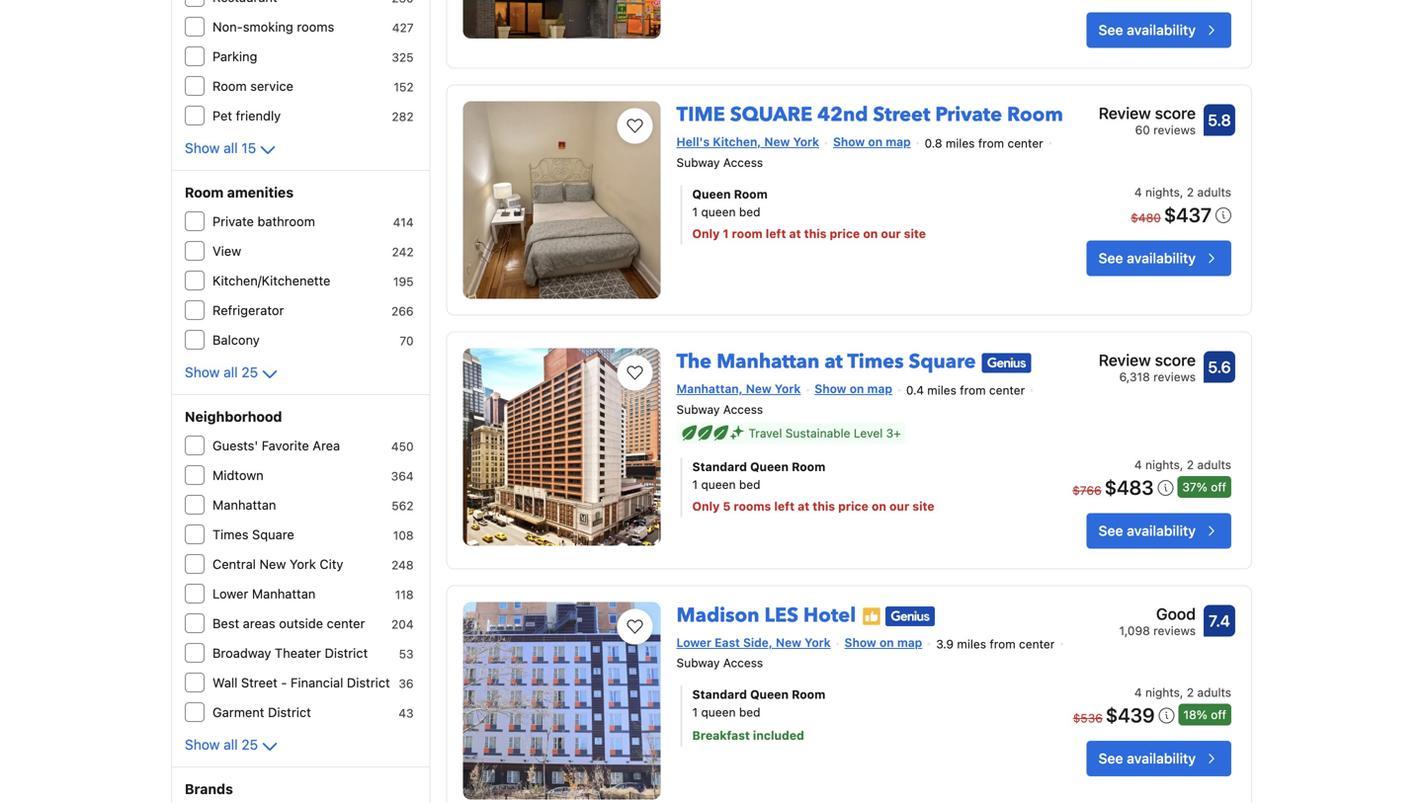 Task type: describe. For each thing, give the bounding box(es) containing it.
hotel
[[803, 602, 856, 629]]

pet
[[212, 108, 232, 123]]

1 left 'room'
[[723, 227, 729, 241]]

show on map for at
[[815, 382, 892, 396]]

left inside standard queen room 1 queen bed only 5 rooms left at this price on our site
[[774, 500, 795, 513]]

25 for 2nd the show all 25 dropdown button from the top of the page
[[241, 737, 258, 753]]

6,318
[[1119, 370, 1150, 384]]

new up lower manhattan
[[259, 557, 286, 572]]

review score 6,318 reviews
[[1099, 351, 1196, 384]]

queen room 1 queen bed only 1 room left at this price on our site
[[692, 187, 926, 241]]

queen room link
[[692, 185, 1026, 203]]

manhattan for lower
[[252, 587, 316, 601]]

the manhattan at times square link
[[677, 341, 976, 376]]

see availability for $437
[[1099, 250, 1196, 266]]

0 vertical spatial show on map
[[833, 135, 911, 149]]

square
[[730, 102, 813, 129]]

center for $483
[[989, 384, 1025, 397]]

at inside standard queen room 1 queen bed only 5 rooms left at this price on our site
[[798, 500, 810, 513]]

time
[[677, 102, 725, 129]]

scored 5.8 element
[[1204, 104, 1235, 136]]

site inside queen room 1 queen bed only 1 room left at this price on our site
[[904, 227, 926, 241]]

show down 42nd
[[833, 135, 865, 149]]

central
[[212, 557, 256, 572]]

204
[[391, 618, 414, 632]]

see availability link for $483
[[1087, 513, 1231, 549]]

1 adults from the top
[[1197, 185, 1231, 199]]

lower for lower east side, new york
[[677, 636, 712, 650]]

18%
[[1184, 708, 1208, 722]]

non-
[[212, 19, 243, 34]]

scored 5.6 element
[[1204, 352, 1235, 383]]

see availability for $439
[[1099, 751, 1196, 767]]

195
[[393, 275, 414, 289]]

lower east side, new york
[[677, 636, 831, 650]]

0 vertical spatial map
[[886, 135, 911, 149]]

broadway theater district
[[212, 646, 368, 661]]

new up 'travel'
[[746, 382, 772, 396]]

1 vertical spatial times
[[212, 527, 249, 542]]

4 for the manhattan at times square
[[1135, 458, 1142, 472]]

325
[[392, 50, 414, 64]]

414
[[393, 215, 414, 229]]

53
[[399, 647, 414, 661]]

level
[[854, 426, 883, 440]]

248
[[391, 558, 414, 572]]

4 for madison les hotel
[[1135, 686, 1142, 700]]

36
[[399, 677, 414, 691]]

room service
[[212, 79, 293, 93]]

on for $483
[[850, 382, 864, 396]]

amenities
[[227, 184, 294, 201]]

5.8
[[1208, 111, 1231, 130]]

this property is part of our preferred partner program. it's committed to providing excellent service and good value. it'll pay us a higher commission if you make a booking. image
[[862, 607, 882, 627]]

3.9
[[936, 637, 954, 651]]

new down square
[[764, 135, 790, 149]]

lower manhattan
[[212, 587, 316, 601]]

brands
[[185, 781, 233, 798]]

non-smoking rooms
[[212, 19, 334, 34]]

access for manhattan
[[723, 403, 763, 416]]

adults for the manhattan at times square
[[1197, 458, 1231, 472]]

private bathroom
[[212, 214, 315, 229]]

show all 15
[[185, 140, 256, 156]]

review score element for $437
[[1099, 102, 1196, 125]]

pet friendly
[[212, 108, 281, 123]]

guests' favorite area
[[212, 438, 340, 453]]

0.8 miles from center subway access
[[677, 136, 1043, 169]]

neighborhood
[[185, 409, 282, 425]]

city
[[320, 557, 343, 572]]

smoking
[[243, 19, 293, 34]]

lower for lower manhattan
[[212, 587, 248, 601]]

central new york city
[[212, 557, 343, 572]]

time square 42nd street private room link
[[677, 94, 1063, 129]]

1 see availability from the top
[[1099, 22, 1196, 38]]

favorite
[[262, 438, 309, 453]]

3.9 miles from center subway access
[[677, 637, 1055, 670]]

0 horizontal spatial private
[[212, 214, 254, 229]]

the
[[677, 349, 712, 376]]

madison
[[677, 602, 760, 629]]

off for madison les hotel
[[1211, 708, 1227, 722]]

see for $439
[[1099, 751, 1123, 767]]

show on map for hotel
[[845, 636, 922, 650]]

wall
[[212, 676, 238, 690]]

hell's
[[677, 135, 710, 149]]

parking
[[212, 49, 257, 64]]

only inside standard queen room 1 queen bed only 5 rooms left at this price on our site
[[692, 500, 720, 513]]

1 see from the top
[[1099, 22, 1123, 38]]

best
[[212, 616, 239, 631]]

street inside wall street - financial district 36
[[241, 676, 278, 690]]

york down the manhattan at times square
[[775, 382, 801, 396]]

2 for madison les hotel
[[1187, 686, 1194, 700]]

242
[[392, 245, 414, 259]]

access for les
[[723, 656, 763, 670]]

hell's kitchen, new york
[[677, 135, 819, 149]]

standard queen room link for at
[[692, 458, 1026, 476]]

reviews for $437
[[1154, 123, 1196, 137]]

standard for madison
[[692, 688, 747, 702]]

1 4 from the top
[[1135, 185, 1142, 199]]

see for $483
[[1099, 523, 1123, 539]]

, for the manhattan at times square
[[1180, 458, 1183, 472]]

5
[[723, 500, 731, 513]]

this property is part of our preferred partner program. it's committed to providing excellent service and good value. it'll pay us a higher commission if you make a booking. image
[[862, 607, 882, 627]]

kitchen/kitchenette
[[212, 273, 331, 288]]

score for $437
[[1155, 104, 1196, 123]]

0.4 miles from center subway access
[[677, 384, 1025, 416]]

york down square
[[793, 135, 819, 149]]

area
[[313, 438, 340, 453]]

new down "les" at the bottom right of the page
[[776, 636, 802, 650]]

43
[[399, 707, 414, 721]]

1 horizontal spatial street
[[873, 102, 930, 129]]

0 horizontal spatial rooms
[[297, 19, 334, 34]]

42nd
[[817, 102, 868, 129]]

all for show all 15 "dropdown button"
[[224, 140, 238, 156]]

balcony
[[212, 333, 260, 347]]

les
[[764, 602, 799, 629]]

manhattan, new york
[[677, 382, 801, 396]]

miles for madison les hotel
[[957, 637, 986, 651]]

bathroom
[[257, 214, 315, 229]]

queen for les
[[750, 688, 789, 702]]

review score 60 reviews
[[1099, 104, 1196, 137]]

left inside queen room 1 queen bed only 1 room left at this price on our site
[[766, 227, 786, 241]]

time square 42nd street private room image
[[463, 102, 661, 299]]

good element
[[1119, 602, 1196, 626]]

garment
[[212, 705, 264, 720]]

bed inside queen room 1 queen bed only 1 room left at this price on our site
[[739, 205, 761, 219]]

time square 42nd street private room
[[677, 102, 1063, 129]]

1 availability from the top
[[1127, 22, 1196, 38]]

kitchen,
[[713, 135, 761, 149]]

1 2 from the top
[[1187, 185, 1194, 199]]

364
[[391, 469, 414, 483]]

$766
[[1073, 484, 1102, 498]]

queen for madison
[[701, 706, 736, 720]]

york down hotel
[[805, 636, 831, 650]]

0 vertical spatial times
[[847, 349, 904, 376]]

from inside 0.8 miles from center subway access
[[978, 136, 1004, 150]]

1 vertical spatial square
[[252, 527, 294, 542]]

4 nights , 2 adults for madison les hotel
[[1135, 686, 1231, 700]]

0.4
[[906, 384, 924, 397]]

on inside queen room 1 queen bed only 1 room left at this price on our site
[[863, 227, 878, 241]]

show all 15 button
[[185, 138, 280, 162]]

review score element for $483
[[1099, 349, 1196, 372]]



Task type: vqa. For each thing, say whether or not it's contained in the screenshot.
booking.com image
no



Task type: locate. For each thing, give the bounding box(es) containing it.
0 vertical spatial miles
[[946, 136, 975, 150]]

1,098
[[1119, 624, 1150, 638]]

reviews inside good 1,098 reviews
[[1154, 624, 1196, 638]]

at up 0.4 miles from center subway access
[[825, 349, 843, 376]]

2 subway from the top
[[677, 403, 720, 416]]

0 vertical spatial our
[[881, 227, 901, 241]]

, for madison les hotel
[[1180, 686, 1183, 700]]

subway inside 0.8 miles from center subway access
[[677, 156, 720, 169]]

37%
[[1182, 480, 1208, 494]]

adults up 18% off in the right of the page
[[1197, 686, 1231, 700]]

miles inside 0.4 miles from center subway access
[[927, 384, 957, 397]]

2 availability from the top
[[1127, 250, 1196, 266]]

access inside 0.8 miles from center subway access
[[723, 156, 763, 169]]

see
[[1099, 22, 1123, 38], [1099, 250, 1123, 266], [1099, 523, 1123, 539], [1099, 751, 1123, 767]]

3 adults from the top
[[1197, 686, 1231, 700]]

266
[[391, 304, 414, 318]]

show down balcony
[[185, 364, 220, 381]]

garment district
[[212, 705, 311, 720]]

1 vertical spatial all
[[224, 364, 238, 381]]

on down queen room link on the top of page
[[863, 227, 878, 241]]

2 vertical spatial adults
[[1197, 686, 1231, 700]]

0 vertical spatial standard
[[692, 460, 747, 474]]

show all 25 for 2nd the show all 25 dropdown button from the top of the page
[[185, 737, 258, 753]]

subway down manhattan,
[[677, 403, 720, 416]]

review score element left 5.8
[[1099, 102, 1196, 125]]

3 availability from the top
[[1127, 523, 1196, 539]]

bed for les
[[739, 706, 761, 720]]

4 see availability link from the top
[[1087, 741, 1231, 777]]

show all 25 down balcony
[[185, 364, 258, 381]]

see availability link
[[1087, 13, 1231, 48], [1087, 241, 1231, 276], [1087, 513, 1231, 549], [1087, 741, 1231, 777]]

0 vertical spatial all
[[224, 140, 238, 156]]

street
[[873, 102, 930, 129], [241, 676, 278, 690]]

only inside queen room 1 queen bed only 1 room left at this price on our site
[[692, 227, 720, 241]]

subway for madison
[[677, 656, 720, 670]]

show down this property is part of our preferred partner program. it's committed to providing excellent service and good value. it'll pay us a higher commission if you make a booking. image
[[845, 636, 876, 650]]

york left city
[[290, 557, 316, 572]]

see availability up review score 60 reviews
[[1099, 22, 1196, 38]]

1 off from the top
[[1211, 480, 1227, 494]]

2
[[1187, 185, 1194, 199], [1187, 458, 1194, 472], [1187, 686, 1194, 700]]

0 vertical spatial nights
[[1146, 185, 1180, 199]]

1 inside standard queen room 1 queen bed breakfast included
[[692, 706, 698, 720]]

miles inside 0.8 miles from center subway access
[[946, 136, 975, 150]]

wall street - financial district 36
[[212, 676, 414, 691]]

2 standard from the top
[[692, 688, 747, 702]]

3 access from the top
[[723, 656, 763, 670]]

queen for manhattan
[[750, 460, 789, 474]]

2 see availability link from the top
[[1087, 241, 1231, 276]]

0 vertical spatial price
[[830, 227, 860, 241]]

from for madison les hotel
[[990, 637, 1016, 651]]

broadway
[[212, 646, 271, 661]]

4 availability from the top
[[1127, 751, 1196, 767]]

see availability
[[1099, 22, 1196, 38], [1099, 250, 1196, 266], [1099, 523, 1196, 539], [1099, 751, 1196, 767]]

25
[[241, 364, 258, 381], [241, 737, 258, 753]]

1 score from the top
[[1155, 104, 1196, 123]]

square
[[909, 349, 976, 376], [252, 527, 294, 542]]

score for $483
[[1155, 351, 1196, 370]]

bed inside standard queen room 1 queen bed breakfast included
[[739, 706, 761, 720]]

3+
[[886, 426, 901, 440]]

miles right 3.9
[[957, 637, 986, 651]]

0 vertical spatial lower
[[212, 587, 248, 601]]

25 down garment
[[241, 737, 258, 753]]

lower
[[212, 587, 248, 601], [677, 636, 712, 650]]

this inside queen room 1 queen bed only 1 room left at this price on our site
[[804, 227, 827, 241]]

1 vertical spatial street
[[241, 676, 278, 690]]

standard for the
[[692, 460, 747, 474]]

subway
[[677, 156, 720, 169], [677, 403, 720, 416], [677, 656, 720, 670]]

subway down hell's
[[677, 156, 720, 169]]

see availability link for $439
[[1087, 741, 1231, 777]]

60
[[1135, 123, 1150, 137]]

0 vertical spatial review
[[1099, 104, 1151, 123]]

review up 60
[[1099, 104, 1151, 123]]

1 vertical spatial review score element
[[1099, 349, 1196, 372]]

map for hotel
[[897, 636, 922, 650]]

0 vertical spatial from
[[978, 136, 1004, 150]]

district up financial
[[325, 646, 368, 661]]

best areas outside center
[[212, 616, 365, 631]]

all for 2nd the show all 25 dropdown button from the top of the page
[[224, 737, 238, 753]]

show up brands
[[185, 737, 220, 753]]

service
[[250, 79, 293, 93]]

1 down hell's
[[692, 205, 698, 219]]

2 all from the top
[[224, 364, 238, 381]]

times
[[847, 349, 904, 376], [212, 527, 249, 542]]

included
[[753, 729, 804, 743]]

1 , from the top
[[1180, 185, 1183, 199]]

nights up $480
[[1146, 185, 1180, 199]]

3 subway from the top
[[677, 656, 720, 670]]

the manhattan at times square image
[[463, 349, 661, 546]]

reviews right 6,318
[[1154, 370, 1196, 384]]

subway down east
[[677, 656, 720, 670]]

0 vertical spatial adults
[[1197, 185, 1231, 199]]

show all 25 button down garment
[[185, 735, 282, 759]]

$439
[[1106, 704, 1155, 727]]

1 vertical spatial show all 25 button
[[185, 735, 282, 759]]

1 vertical spatial standard
[[692, 688, 747, 702]]

$480
[[1131, 211, 1161, 225]]

miles right 0.4 at the top of the page
[[927, 384, 957, 397]]

152
[[394, 80, 414, 94]]

reviews inside review score 60 reviews
[[1154, 123, 1196, 137]]

show on map down this property is part of our preferred partner program. it's committed to providing excellent service and good value. it'll pay us a higher commission if you make a booking. image
[[845, 636, 922, 650]]

off for the manhattan at times square
[[1211, 480, 1227, 494]]

from for the manhattan at times square
[[960, 384, 986, 397]]

review score element left 5.6
[[1099, 349, 1196, 372]]

genius discounts available at this property. image
[[982, 353, 1031, 373], [982, 353, 1031, 373], [886, 607, 935, 627], [886, 607, 935, 627]]

0 vertical spatial 4
[[1135, 185, 1142, 199]]

refrigerator
[[212, 303, 284, 318]]

see for $437
[[1099, 250, 1123, 266]]

score inside review score 60 reviews
[[1155, 104, 1196, 123]]

queen inside queen room 1 queen bed only 1 room left at this price on our site
[[692, 187, 731, 201]]

room
[[732, 227, 763, 241]]

queen inside queen room 1 queen bed only 1 room left at this price on our site
[[701, 205, 736, 219]]

427
[[392, 21, 414, 35]]

2 4 nights , 2 adults from the top
[[1135, 458, 1231, 472]]

0 vertical spatial this
[[804, 227, 827, 241]]

see availability link down $439
[[1087, 741, 1231, 777]]

1 vertical spatial ,
[[1180, 458, 1183, 472]]

0 vertical spatial review score element
[[1099, 102, 1196, 125]]

2 only from the top
[[692, 500, 720, 513]]

all down balcony
[[224, 364, 238, 381]]

center right 0.4 at the top of the page
[[989, 384, 1025, 397]]

center inside 0.4 miles from center subway access
[[989, 384, 1025, 397]]

review for $437
[[1099, 104, 1151, 123]]

york
[[793, 135, 819, 149], [775, 382, 801, 396], [290, 557, 316, 572], [805, 636, 831, 650]]

450
[[391, 440, 414, 454]]

1 vertical spatial bed
[[739, 478, 761, 492]]

areas
[[243, 616, 275, 631]]

0 vertical spatial site
[[904, 227, 926, 241]]

1 inside standard queen room 1 queen bed only 5 rooms left at this price on our site
[[692, 478, 698, 492]]

0 vertical spatial only
[[692, 227, 720, 241]]

from inside 3.9 miles from center subway access
[[990, 637, 1016, 651]]

-
[[281, 676, 287, 690]]

1 up breakfast
[[692, 706, 698, 720]]

1 queen from the top
[[701, 205, 736, 219]]

all for 2nd the show all 25 dropdown button from the bottom
[[224, 364, 238, 381]]

subway inside 0.4 miles from center subway access
[[677, 403, 720, 416]]

on inside standard queen room 1 queen bed only 5 rooms left at this price on our site
[[872, 500, 886, 513]]

1 vertical spatial 4 nights , 2 adults
[[1135, 458, 1231, 472]]

25 for 2nd the show all 25 dropdown button from the bottom
[[241, 364, 258, 381]]

side,
[[743, 636, 773, 650]]

3 4 from the top
[[1135, 686, 1142, 700]]

0 vertical spatial access
[[723, 156, 763, 169]]

2 vertical spatial manhattan
[[252, 587, 316, 601]]

$536
[[1073, 712, 1103, 726]]

times up central
[[212, 527, 249, 542]]

2 vertical spatial subway
[[677, 656, 720, 670]]

3 4 nights , 2 adults from the top
[[1135, 686, 1231, 700]]

review up 6,318
[[1099, 351, 1151, 370]]

1 vertical spatial queen
[[701, 478, 736, 492]]

availability up review score 60 reviews
[[1127, 22, 1196, 38]]

4 nights , 2 adults up 37%
[[1135, 458, 1231, 472]]

2 vertical spatial map
[[897, 636, 922, 650]]

show on map down time square 42nd street private room
[[833, 135, 911, 149]]

3 see availability link from the top
[[1087, 513, 1231, 549]]

1 vertical spatial off
[[1211, 708, 1227, 722]]

1 vertical spatial manhattan
[[212, 498, 276, 512]]

4 up $480
[[1135, 185, 1142, 199]]

lower down central
[[212, 587, 248, 601]]

room amenities
[[185, 184, 294, 201]]

1 subway from the top
[[677, 156, 720, 169]]

282
[[392, 110, 414, 124]]

0 vertical spatial at
[[789, 227, 801, 241]]

travel
[[749, 426, 782, 440]]

score inside review score 6,318 reviews
[[1155, 351, 1196, 370]]

nights for madison les hotel
[[1146, 686, 1180, 700]]

center right 3.9
[[1019, 637, 1055, 651]]

0 vertical spatial queen
[[692, 187, 731, 201]]

miles for the manhattan at times square
[[927, 384, 957, 397]]

, up $437 at the top
[[1180, 185, 1183, 199]]

1 access from the top
[[723, 156, 763, 169]]

1 vertical spatial subway
[[677, 403, 720, 416]]

standard queen room link for hotel
[[692, 686, 1026, 704]]

left right 5
[[774, 500, 795, 513]]

adults up $437 at the top
[[1197, 185, 1231, 199]]

center right 0.8
[[1008, 136, 1043, 150]]

scored 7.4 element
[[1204, 605, 1235, 637]]

square up 0.4 at the top of the page
[[909, 349, 976, 376]]

1 see availability link from the top
[[1087, 13, 1231, 48]]

3 all from the top
[[224, 737, 238, 753]]

from right 0.8
[[978, 136, 1004, 150]]

0 vertical spatial 4 nights , 2 adults
[[1135, 185, 1231, 199]]

center inside 0.8 miles from center subway access
[[1008, 136, 1043, 150]]

2 access from the top
[[723, 403, 763, 416]]

price inside queen room 1 queen bed only 1 room left at this price on our site
[[830, 227, 860, 241]]

2 vertical spatial 2
[[1187, 686, 1194, 700]]

score left 5.8
[[1155, 104, 1196, 123]]

review
[[1099, 104, 1151, 123], [1099, 351, 1151, 370]]

subway for the
[[677, 403, 720, 416]]

1 show all 25 button from the top
[[185, 363, 282, 386]]

$437
[[1164, 203, 1212, 226]]

1 vertical spatial 4
[[1135, 458, 1142, 472]]

2 up the 18%
[[1187, 686, 1194, 700]]

2 vertical spatial miles
[[957, 637, 986, 651]]

2 , from the top
[[1180, 458, 1183, 472]]

bed down 'travel'
[[739, 478, 761, 492]]

1 vertical spatial from
[[960, 384, 986, 397]]

0 horizontal spatial street
[[241, 676, 278, 690]]

east
[[715, 636, 740, 650]]

2 queen from the top
[[701, 478, 736, 492]]

2 show all 25 button from the top
[[185, 735, 282, 759]]

2 vertical spatial at
[[798, 500, 810, 513]]

1 vertical spatial 2
[[1187, 458, 1194, 472]]

adults up 37% off
[[1197, 458, 1231, 472]]

0 vertical spatial street
[[873, 102, 930, 129]]

square up central new york city
[[252, 527, 294, 542]]

good 1,098 reviews
[[1119, 605, 1196, 638]]

1 vertical spatial our
[[890, 500, 909, 513]]

room inside queen room 1 queen bed only 1 room left at this price on our site
[[734, 187, 768, 201]]

4 nights , 2 adults up the 18%
[[1135, 686, 1231, 700]]

standard queen room 1 queen bed breakfast included
[[692, 688, 826, 743]]

0 vertical spatial subway
[[677, 156, 720, 169]]

1 vertical spatial standard queen room link
[[692, 686, 1026, 704]]

our down queen room link on the top of page
[[881, 227, 901, 241]]

room
[[212, 79, 247, 93], [1007, 102, 1063, 129], [185, 184, 224, 201], [734, 187, 768, 201], [792, 460, 826, 474], [792, 688, 826, 702]]

2 vertical spatial bed
[[739, 706, 761, 720]]

from
[[978, 136, 1004, 150], [960, 384, 986, 397], [990, 637, 1016, 651]]

1 reviews from the top
[[1154, 123, 1196, 137]]

, down good 1,098 reviews
[[1180, 686, 1183, 700]]

1 vertical spatial at
[[825, 349, 843, 376]]

2 vertical spatial 4 nights , 2 adults
[[1135, 686, 1231, 700]]

3 reviews from the top
[[1154, 624, 1196, 638]]

district down - at left
[[268, 705, 311, 720]]

map for at
[[867, 382, 892, 396]]

reviews for $483
[[1154, 370, 1196, 384]]

queen
[[692, 187, 731, 201], [750, 460, 789, 474], [750, 688, 789, 702]]

access down manhattan, new york
[[723, 403, 763, 416]]

only
[[692, 227, 720, 241], [692, 500, 720, 513]]

bed inside standard queen room 1 queen bed only 5 rooms left at this price on our site
[[739, 478, 761, 492]]

2 25 from the top
[[241, 737, 258, 753]]

site inside standard queen room 1 queen bed only 5 rooms left at this price on our site
[[913, 500, 935, 513]]

center inside 3.9 miles from center subway access
[[1019, 637, 1055, 651]]

3 see from the top
[[1099, 523, 1123, 539]]

bed for manhattan
[[739, 478, 761, 492]]

1 vertical spatial rooms
[[734, 500, 771, 513]]

rooms
[[297, 19, 334, 34], [734, 500, 771, 513]]

2 vertical spatial nights
[[1146, 686, 1180, 700]]

the manhattan at times square
[[677, 349, 976, 376]]

4 see from the top
[[1099, 751, 1123, 767]]

15
[[241, 140, 256, 156]]

on down time square 42nd street private room
[[868, 135, 883, 149]]

, up 37%
[[1180, 458, 1183, 472]]

show down the pet
[[185, 140, 220, 156]]

3 , from the top
[[1180, 686, 1183, 700]]

2 vertical spatial show on map
[[845, 636, 922, 650]]

times square
[[212, 527, 294, 542]]

at
[[789, 227, 801, 241], [825, 349, 843, 376], [798, 500, 810, 513]]

center
[[1008, 136, 1043, 150], [989, 384, 1025, 397], [327, 616, 365, 631], [1019, 637, 1055, 651]]

0 horizontal spatial lower
[[212, 587, 248, 601]]

4 nights , 2 adults
[[1135, 185, 1231, 199], [1135, 458, 1231, 472], [1135, 686, 1231, 700]]

1 review score element from the top
[[1099, 102, 1196, 125]]

at inside queen room 1 queen bed only 1 room left at this price on our site
[[789, 227, 801, 241]]

1 standard from the top
[[692, 460, 747, 474]]

0 horizontal spatial times
[[212, 527, 249, 542]]

1 vertical spatial map
[[867, 382, 892, 396]]

1 vertical spatial 25
[[241, 737, 258, 753]]

miles inside 3.9 miles from center subway access
[[957, 637, 986, 651]]

queen inside standard queen room 1 queen bed breakfast included
[[701, 706, 736, 720]]

0 vertical spatial private
[[935, 102, 1002, 129]]

2 standard queen room link from the top
[[692, 686, 1026, 704]]

3 queen from the top
[[701, 706, 736, 720]]

2 review from the top
[[1099, 351, 1151, 370]]

availability for $439
[[1127, 751, 1196, 767]]

nights for the manhattan at times square
[[1146, 458, 1180, 472]]

2 score from the top
[[1155, 351, 1196, 370]]

map
[[886, 135, 911, 149], [867, 382, 892, 396], [897, 636, 922, 650]]

all inside "dropdown button"
[[224, 140, 238, 156]]

availability down $439
[[1127, 751, 1196, 767]]

2 review score element from the top
[[1099, 349, 1196, 372]]

all down garment
[[224, 737, 238, 753]]

map left 3.9
[[897, 636, 922, 650]]

0 vertical spatial square
[[909, 349, 976, 376]]

1 vertical spatial lower
[[677, 636, 712, 650]]

2 see from the top
[[1099, 250, 1123, 266]]

standard up breakfast
[[692, 688, 747, 702]]

view
[[212, 244, 241, 258]]

1 horizontal spatial lower
[[677, 636, 712, 650]]

0 vertical spatial left
[[766, 227, 786, 241]]

on for $437
[[868, 135, 883, 149]]

price inside standard queen room 1 queen bed only 5 rooms left at this price on our site
[[838, 500, 869, 513]]

0 vertical spatial 25
[[241, 364, 258, 381]]

queen inside standard queen room 1 queen bed only 5 rooms left at this price on our site
[[750, 460, 789, 474]]

on for $439
[[880, 636, 894, 650]]

see availability link for $437
[[1087, 241, 1231, 276]]

108
[[393, 529, 414, 543]]

miles right 0.8
[[946, 136, 975, 150]]

our inside queen room 1 queen bed only 1 room left at this price on our site
[[881, 227, 901, 241]]

review inside review score 60 reviews
[[1099, 104, 1151, 123]]

madison les hotel image
[[463, 602, 661, 800]]

2 vertical spatial all
[[224, 737, 238, 753]]

2 vertical spatial from
[[990, 637, 1016, 651]]

reviews inside review score 6,318 reviews
[[1154, 370, 1196, 384]]

access down lower east side, new york
[[723, 656, 763, 670]]

nights up $483
[[1146, 458, 1180, 472]]

access
[[723, 156, 763, 169], [723, 403, 763, 416], [723, 656, 763, 670]]

0 horizontal spatial square
[[252, 527, 294, 542]]

0 vertical spatial bed
[[739, 205, 761, 219]]

see availability for $483
[[1099, 523, 1196, 539]]

access inside 0.4 miles from center subway access
[[723, 403, 763, 416]]

25 down balcony
[[241, 364, 258, 381]]

118
[[395, 588, 414, 602]]

queen up 5
[[701, 478, 736, 492]]

madison les hotel link
[[677, 594, 856, 629]]

2 off from the top
[[1211, 708, 1227, 722]]

1 vertical spatial queen
[[750, 460, 789, 474]]

from inside 0.4 miles from center subway access
[[960, 384, 986, 397]]

2 adults from the top
[[1197, 458, 1231, 472]]

off right the 18%
[[1211, 708, 1227, 722]]

standard inside standard queen room 1 queen bed only 5 rooms left at this price on our site
[[692, 460, 747, 474]]

4 up $483
[[1135, 458, 1142, 472]]

4 nights , 2 adults for the manhattan at times square
[[1135, 458, 1231, 472]]

manhattan,
[[677, 382, 743, 396]]

0 vertical spatial show all 25
[[185, 364, 258, 381]]

standard up 5
[[692, 460, 747, 474]]

3 2 from the top
[[1187, 686, 1194, 700]]

availability for $437
[[1127, 250, 1196, 266]]

1 vertical spatial reviews
[[1154, 370, 1196, 384]]

on
[[868, 135, 883, 149], [863, 227, 878, 241], [850, 382, 864, 396], [872, 500, 886, 513], [880, 636, 894, 650]]

this down the travel sustainable level 3+
[[813, 500, 835, 513]]

0 vertical spatial score
[[1155, 104, 1196, 123]]

0 vertical spatial manhattan
[[717, 349, 820, 376]]

this
[[804, 227, 827, 241], [813, 500, 835, 513]]

access inside 3.9 miles from center subway access
[[723, 656, 763, 670]]

district inside wall street - financial district 36
[[347, 676, 390, 690]]

our inside standard queen room 1 queen bed only 5 rooms left at this price on our site
[[890, 500, 909, 513]]

from right 3.9
[[990, 637, 1016, 651]]

0 vertical spatial 2
[[1187, 185, 1194, 199]]

standard inside standard queen room 1 queen bed breakfast included
[[692, 688, 747, 702]]

availability for $483
[[1127, 523, 1196, 539]]

nights up $439
[[1146, 686, 1180, 700]]

reviews right 60
[[1154, 123, 1196, 137]]

district left 36
[[347, 676, 390, 690]]

queen for the
[[701, 478, 736, 492]]

street left - at left
[[241, 676, 278, 690]]

0 vertical spatial rooms
[[297, 19, 334, 34]]

travel sustainable level 3+
[[749, 426, 901, 440]]

0 vertical spatial district
[[325, 646, 368, 661]]

all left "15"
[[224, 140, 238, 156]]

1 vertical spatial access
[[723, 403, 763, 416]]

price down level
[[838, 500, 869, 513]]

private
[[935, 102, 1002, 129], [212, 214, 254, 229]]

see availability link up review score 60 reviews
[[1087, 13, 1231, 48]]

room inside standard queen room 1 queen bed only 5 rooms left at this price on our site
[[792, 460, 826, 474]]

2 reviews from the top
[[1154, 370, 1196, 384]]

1
[[692, 205, 698, 219], [723, 227, 729, 241], [692, 478, 698, 492], [692, 706, 698, 720]]

review inside review score 6,318 reviews
[[1099, 351, 1151, 370]]

queen up 'room'
[[701, 205, 736, 219]]

2 4 from the top
[[1135, 458, 1142, 472]]

queen down 'travel'
[[750, 460, 789, 474]]

show all 25 for 2nd the show all 25 dropdown button from the bottom
[[185, 364, 258, 381]]

our
[[881, 227, 901, 241], [890, 500, 909, 513]]

show all 25 button down balcony
[[185, 363, 282, 386]]

2 vertical spatial queen
[[750, 688, 789, 702]]

midtown
[[212, 468, 264, 483]]

queen up breakfast
[[701, 706, 736, 720]]

show down the manhattan at times square
[[815, 382, 847, 396]]

queen inside standard queen room 1 queen bed breakfast included
[[750, 688, 789, 702]]

show all 25 down garment
[[185, 737, 258, 753]]

on down this property is part of our preferred partner program. it's committed to providing excellent service and good value. it'll pay us a higher commission if you make a booking. image
[[880, 636, 894, 650]]

3 see availability from the top
[[1099, 523, 1196, 539]]

1 bed from the top
[[739, 205, 761, 219]]

0 vertical spatial off
[[1211, 480, 1227, 494]]

subway inside 3.9 miles from center subway access
[[677, 656, 720, 670]]

square inside "the manhattan at times square" link
[[909, 349, 976, 376]]

1 standard queen room link from the top
[[692, 458, 1026, 476]]

reviews down good
[[1154, 624, 1196, 638]]

1 4 nights , 2 adults from the top
[[1135, 185, 1231, 199]]

1 horizontal spatial times
[[847, 349, 904, 376]]

1 all from the top
[[224, 140, 238, 156]]

1 vertical spatial adults
[[1197, 458, 1231, 472]]

district
[[325, 646, 368, 661], [347, 676, 390, 690], [268, 705, 311, 720]]

1 vertical spatial show all 25
[[185, 737, 258, 753]]

on down the manhattan at times square
[[850, 382, 864, 396]]

1 nights from the top
[[1146, 185, 1180, 199]]

2 vertical spatial access
[[723, 656, 763, 670]]

3 nights from the top
[[1146, 686, 1180, 700]]

bed up breakfast
[[739, 706, 761, 720]]

1 vertical spatial only
[[692, 500, 720, 513]]

1 horizontal spatial square
[[909, 349, 976, 376]]

score
[[1155, 104, 1196, 123], [1155, 351, 1196, 370]]

2 up $437 at the top
[[1187, 185, 1194, 199]]

on down level
[[872, 500, 886, 513]]

adults for madison les hotel
[[1197, 686, 1231, 700]]

7.4
[[1209, 612, 1230, 630]]

map left 0.8
[[886, 135, 911, 149]]

2 nights from the top
[[1146, 458, 1180, 472]]

review for $483
[[1099, 351, 1151, 370]]

outside
[[279, 616, 323, 631]]

4 see availability from the top
[[1099, 751, 1196, 767]]

2 2 from the top
[[1187, 458, 1194, 472]]

off right 37%
[[1211, 480, 1227, 494]]

center right the outside at the bottom left of the page
[[327, 616, 365, 631]]

70
[[400, 334, 414, 348]]

center for $437
[[1008, 136, 1043, 150]]

2 see availability from the top
[[1099, 250, 1196, 266]]

1 vertical spatial review
[[1099, 351, 1151, 370]]

1 horizontal spatial private
[[935, 102, 1002, 129]]

5.6
[[1208, 358, 1231, 377]]

review score element
[[1099, 102, 1196, 125], [1099, 349, 1196, 372]]

manhattan for the
[[717, 349, 820, 376]]

0 vertical spatial ,
[[1180, 185, 1183, 199]]

37% off
[[1182, 480, 1227, 494]]

3 bed from the top
[[739, 706, 761, 720]]

0 vertical spatial standard queen room link
[[692, 458, 1026, 476]]

1 only from the top
[[692, 227, 720, 241]]

0 vertical spatial queen
[[701, 205, 736, 219]]

rooms inside standard queen room 1 queen bed only 5 rooms left at this price on our site
[[734, 500, 771, 513]]

this inside standard queen room 1 queen bed only 5 rooms left at this price on our site
[[813, 500, 835, 513]]

1 vertical spatial price
[[838, 500, 869, 513]]

2 for the manhattan at times square
[[1187, 458, 1194, 472]]

private up 0.8
[[935, 102, 1002, 129]]

2 bed from the top
[[739, 478, 761, 492]]

1 vertical spatial show on map
[[815, 382, 892, 396]]

lower left east
[[677, 636, 712, 650]]

show all 25 button
[[185, 363, 282, 386], [185, 735, 282, 759]]

madison les hotel
[[677, 602, 856, 629]]

1 review from the top
[[1099, 104, 1151, 123]]

1 show all 25 from the top
[[185, 364, 258, 381]]

room inside standard queen room 1 queen bed breakfast included
[[792, 688, 826, 702]]

show inside "dropdown button"
[[185, 140, 220, 156]]

1 25 from the top
[[241, 364, 258, 381]]

0 vertical spatial show all 25 button
[[185, 363, 282, 386]]

at right 'room'
[[789, 227, 801, 241]]

2 vertical spatial 4
[[1135, 686, 1142, 700]]

queen inside standard queen room 1 queen bed only 5 rooms left at this price on our site
[[701, 478, 736, 492]]

1 vertical spatial private
[[212, 214, 254, 229]]

4 up $439
[[1135, 686, 1142, 700]]

2 vertical spatial district
[[268, 705, 311, 720]]

562
[[392, 499, 414, 513]]

2 show all 25 from the top
[[185, 737, 258, 753]]

center for $439
[[1019, 637, 1055, 651]]



